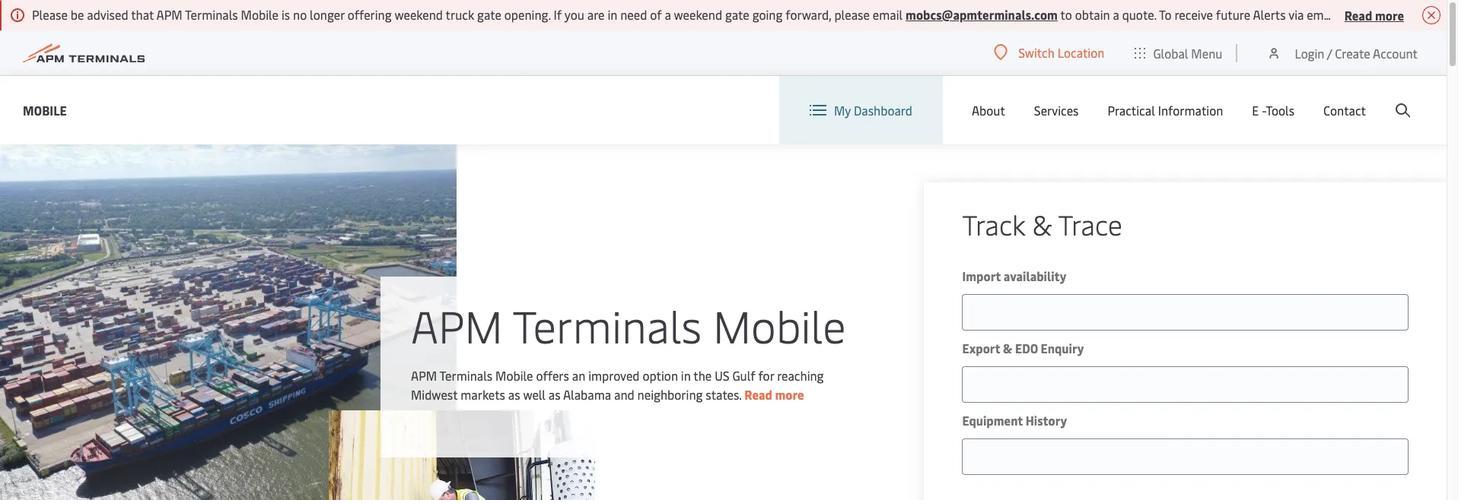 Task type: locate. For each thing, give the bounding box(es) containing it.
0 horizontal spatial more
[[775, 386, 804, 403]]

to
[[1061, 6, 1072, 23]]

more inside read more button
[[1375, 6, 1404, 23]]

a right obtain
[[1113, 6, 1120, 23]]

services button
[[1034, 76, 1079, 145]]

read more up login / create account
[[1345, 6, 1404, 23]]

1 vertical spatial apm
[[411, 295, 503, 355]]

apm for apm terminals mobile offers an improved option in the us gulf for reaching midwest markets as well as alabama and neighboring states.
[[411, 367, 437, 384]]

apm
[[156, 6, 182, 23], [411, 295, 503, 355], [411, 367, 437, 384]]

please
[[835, 6, 870, 23], [1384, 6, 1419, 23]]

quote. to
[[1123, 6, 1172, 23]]

e -tools button
[[1252, 76, 1295, 145]]

please left close alert icon
[[1384, 6, 1419, 23]]

0 horizontal spatial weekend
[[395, 6, 443, 23]]

obtain
[[1075, 6, 1110, 23]]

as down offers
[[549, 386, 561, 403]]

read down for
[[745, 386, 773, 403]]

location
[[1058, 44, 1105, 61]]

import
[[963, 268, 1001, 285]]

mobile inside apm terminals mobile offers an improved option in the us gulf for reaching midwest markets as well as alabama and neighboring states.
[[496, 367, 533, 384]]

gulf
[[733, 367, 756, 384]]

mobile secondary image
[[329, 411, 595, 501]]

more up account
[[1375, 6, 1404, 23]]

read more button
[[1345, 5, 1404, 24]]

opening.
[[505, 6, 551, 23]]

history
[[1026, 413, 1067, 429]]

0 vertical spatial more
[[1375, 6, 1404, 23]]

0 horizontal spatial as
[[508, 386, 520, 403]]

my
[[834, 102, 851, 119]]

1 horizontal spatial in
[[681, 367, 691, 384]]

going
[[753, 6, 783, 23]]

1 vertical spatial more
[[775, 386, 804, 403]]

0 vertical spatial terminals
[[185, 6, 238, 23]]

apm terminals mobile
[[411, 295, 846, 355]]

2 email from the left
[[1307, 6, 1337, 23]]

0 horizontal spatial &
[[1003, 340, 1013, 357]]

apm for apm terminals mobile
[[411, 295, 503, 355]]

email
[[873, 6, 903, 23], [1307, 6, 1337, 23]]

read more link
[[745, 386, 804, 403]]

0 horizontal spatial in
[[608, 6, 618, 23]]

0 horizontal spatial email
[[873, 6, 903, 23]]

edo
[[1015, 340, 1038, 357]]

1 horizontal spatial weekend
[[674, 6, 723, 23]]

1 as from the left
[[508, 386, 520, 403]]

future
[[1216, 6, 1251, 23]]

apm inside apm terminals mobile offers an improved option in the us gulf for reaching midwest markets as well as alabama and neighboring states.
[[411, 367, 437, 384]]

more
[[1375, 6, 1404, 23], [775, 386, 804, 403]]

us
[[715, 367, 730, 384]]

terminals up markets
[[440, 367, 493, 384]]

a
[[665, 6, 671, 23], [1113, 6, 1120, 23]]

improved
[[589, 367, 640, 384]]

0 vertical spatial read more
[[1345, 6, 1404, 23]]

read more
[[1345, 6, 1404, 23], [745, 386, 804, 403]]

0 horizontal spatial gate
[[477, 6, 502, 23]]

1 gate from the left
[[477, 6, 502, 23]]

1 horizontal spatial read more
[[1345, 6, 1404, 23]]

and
[[614, 386, 635, 403]]

close alert image
[[1423, 6, 1441, 24]]

is
[[282, 6, 290, 23]]

mobcs@apmterminals.com link
[[906, 6, 1058, 23]]

well
[[523, 386, 546, 403]]

0 vertical spatial &
[[1033, 206, 1052, 243]]

1 weekend from the left
[[395, 6, 443, 23]]

0 vertical spatial read
[[1345, 6, 1373, 23]]

0 horizontal spatial read more
[[745, 386, 804, 403]]

states.
[[706, 386, 742, 403]]

in left the
[[681, 367, 691, 384]]

1 horizontal spatial gate
[[725, 6, 750, 23]]

1 horizontal spatial please
[[1384, 6, 1419, 23]]

&
[[1033, 206, 1052, 243], [1003, 340, 1013, 357]]

gate right truck
[[477, 6, 502, 23]]

1 horizontal spatial more
[[1375, 6, 1404, 23]]

1 horizontal spatial &
[[1033, 206, 1052, 243]]

are
[[588, 6, 605, 23]]

mobile
[[241, 6, 279, 23], [23, 102, 67, 118], [713, 295, 846, 355], [496, 367, 533, 384]]

weekend left truck
[[395, 6, 443, 23]]

availability
[[1004, 268, 1067, 285]]

1 please from the left
[[835, 6, 870, 23]]

read
[[1345, 6, 1373, 23], [745, 386, 773, 403]]

neighboring
[[638, 386, 703, 403]]

more down reaching
[[775, 386, 804, 403]]

weekend right of at the left top
[[674, 6, 723, 23]]

1 horizontal spatial terminals
[[440, 367, 493, 384]]

a right of at the left top
[[665, 6, 671, 23]]

in inside apm terminals mobile offers an improved option in the us gulf for reaching midwest markets as well as alabama and neighboring states.
[[681, 367, 691, 384]]

gate
[[477, 6, 502, 23], [725, 6, 750, 23]]

in
[[608, 6, 618, 23], [681, 367, 691, 384]]

& left trace
[[1033, 206, 1052, 243]]

dashboard
[[854, 102, 913, 119]]

no
[[293, 6, 307, 23]]

1 vertical spatial in
[[681, 367, 691, 384]]

truck
[[446, 6, 474, 23]]

as left well
[[508, 386, 520, 403]]

equipment
[[963, 413, 1023, 429]]

read inside button
[[1345, 6, 1373, 23]]

be
[[71, 6, 84, 23]]

gate left going
[[725, 6, 750, 23]]

mobcs@apmterminals.com
[[906, 6, 1058, 23]]

read up login / create account
[[1345, 6, 1373, 23]]

please right forward,
[[835, 6, 870, 23]]

& left edo
[[1003, 340, 1013, 357]]

1 horizontal spatial as
[[549, 386, 561, 403]]

if
[[554, 6, 562, 23]]

0 horizontal spatial read
[[745, 386, 773, 403]]

0 horizontal spatial please
[[835, 6, 870, 23]]

1 horizontal spatial read
[[1345, 6, 1373, 23]]

terminals inside apm terminals mobile offers an improved option in the us gulf for reaching midwest markets as well as alabama and neighboring states.
[[440, 367, 493, 384]]

the
[[694, 367, 712, 384]]

2 vertical spatial apm
[[411, 367, 437, 384]]

read more down for
[[745, 386, 804, 403]]

track
[[963, 206, 1026, 243]]

equipment history
[[963, 413, 1067, 429]]

terminals
[[185, 6, 238, 23], [513, 295, 702, 355], [440, 367, 493, 384]]

terminals up improved
[[513, 295, 702, 355]]

0 horizontal spatial a
[[665, 6, 671, 23]]

1 vertical spatial read
[[745, 386, 773, 403]]

2 horizontal spatial terminals
[[513, 295, 702, 355]]

1 email from the left
[[873, 6, 903, 23]]

1 vertical spatial read more
[[745, 386, 804, 403]]

2 vertical spatial terminals
[[440, 367, 493, 384]]

/
[[1327, 45, 1332, 61]]

apm terminals mobile offers an improved option in the us gulf for reaching midwest markets as well as alabama and neighboring states.
[[411, 367, 824, 403]]

1 vertical spatial terminals
[[513, 295, 702, 355]]

1 horizontal spatial email
[[1307, 6, 1337, 23]]

sms,
[[1354, 6, 1381, 23]]

terminals right that
[[185, 6, 238, 23]]

0 horizontal spatial terminals
[[185, 6, 238, 23]]

offers
[[536, 367, 569, 384]]

1 horizontal spatial a
[[1113, 6, 1120, 23]]

weekend
[[395, 6, 443, 23], [674, 6, 723, 23]]

create
[[1335, 45, 1371, 61]]

1 a from the left
[[665, 6, 671, 23]]

in right are
[[608, 6, 618, 23]]

1 vertical spatial &
[[1003, 340, 1013, 357]]

as
[[508, 386, 520, 403], [549, 386, 561, 403]]



Task type: vqa. For each thing, say whether or not it's contained in the screenshot.
'a' to the bottom
no



Task type: describe. For each thing, give the bounding box(es) containing it.
login / create account link
[[1267, 30, 1418, 75]]

you
[[565, 6, 585, 23]]

my dashboard
[[834, 102, 913, 119]]

advised
[[87, 6, 128, 23]]

services
[[1034, 102, 1079, 119]]

practical
[[1108, 102, 1155, 119]]

practical information
[[1108, 102, 1224, 119]]

an
[[572, 367, 586, 384]]

login / create account
[[1295, 45, 1418, 61]]

e
[[1252, 102, 1259, 119]]

reaching
[[777, 367, 824, 384]]

need
[[621, 6, 647, 23]]

terminals for apm terminals mobile offers an improved option in the us gulf for reaching midwest markets as well as alabama and neighboring states.
[[440, 367, 493, 384]]

more for the read more link
[[775, 386, 804, 403]]

contact button
[[1324, 76, 1366, 145]]

export
[[963, 340, 1001, 357]]

global menu button
[[1120, 30, 1238, 76]]

midwest
[[411, 386, 458, 403]]

information
[[1158, 102, 1224, 119]]

about button
[[972, 76, 1005, 145]]

tools
[[1266, 102, 1295, 119]]

via
[[1289, 6, 1304, 23]]

2 please from the left
[[1384, 6, 1419, 23]]

mobile link
[[23, 101, 67, 120]]

alerts
[[1253, 6, 1286, 23]]

that
[[131, 6, 154, 23]]

longer
[[310, 6, 345, 23]]

2 gate from the left
[[725, 6, 750, 23]]

2 a from the left
[[1113, 6, 1120, 23]]

my dashboard button
[[810, 76, 913, 145]]

read for the read more link
[[745, 386, 773, 403]]

0 vertical spatial in
[[608, 6, 618, 23]]

read more for read more button
[[1345, 6, 1404, 23]]

switch
[[1019, 44, 1055, 61]]

more for read more button
[[1375, 6, 1404, 23]]

& for trace
[[1033, 206, 1052, 243]]

about
[[972, 102, 1005, 119]]

of
[[650, 6, 662, 23]]

menu
[[1192, 45, 1223, 61]]

alabama
[[563, 386, 611, 403]]

for
[[759, 367, 774, 384]]

account
[[1373, 45, 1418, 61]]

trace
[[1059, 206, 1123, 243]]

please
[[32, 6, 68, 23]]

option
[[643, 367, 678, 384]]

offering
[[348, 6, 392, 23]]

switch location button
[[994, 44, 1105, 61]]

0 vertical spatial apm
[[156, 6, 182, 23]]

global menu
[[1154, 45, 1223, 61]]

import availability
[[963, 268, 1067, 285]]

login
[[1295, 45, 1325, 61]]

e -tools
[[1252, 102, 1295, 119]]

export & edo enquiry
[[963, 340, 1084, 357]]

terminals for apm terminals mobile
[[513, 295, 702, 355]]

read more for the read more link
[[745, 386, 804, 403]]

practical information button
[[1108, 76, 1224, 145]]

markets
[[461, 386, 505, 403]]

global
[[1154, 45, 1189, 61]]

switch location
[[1019, 44, 1105, 61]]

or
[[1340, 6, 1351, 23]]

receive
[[1175, 6, 1213, 23]]

2 as from the left
[[549, 386, 561, 403]]

read for read more button
[[1345, 6, 1373, 23]]

contact
[[1324, 102, 1366, 119]]

-
[[1262, 102, 1266, 119]]

2 weekend from the left
[[674, 6, 723, 23]]

enquiry
[[1041, 340, 1084, 357]]

please be advised that apm terminals mobile is no longer offering weekend truck gate opening. if you are in need of a weekend gate going forward, please email mobcs@apmterminals.com to obtain a quote. to receive future alerts via email or sms, please
[[32, 6, 1422, 23]]

& for edo
[[1003, 340, 1013, 357]]

track & trace
[[963, 206, 1123, 243]]

xin da yang zhou  docked at apm terminals mobile image
[[0, 145, 457, 501]]

forward,
[[786, 6, 832, 23]]



